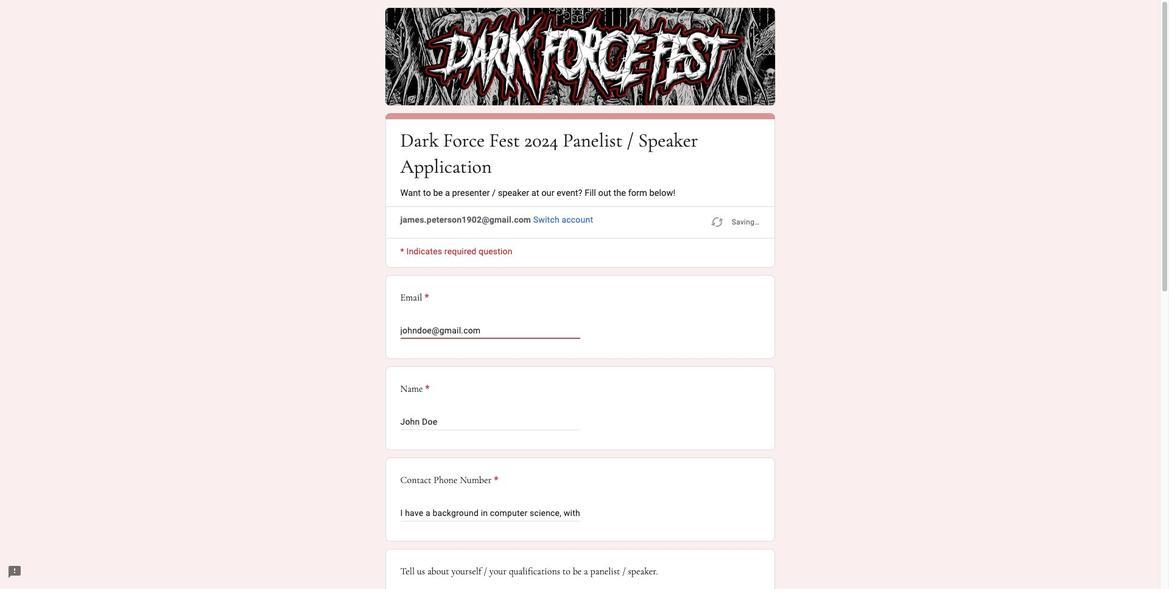 Task type: describe. For each thing, give the bounding box(es) containing it.
4 heading from the top
[[400, 473, 498, 488]]

required question element for second heading from the bottom of the page
[[423, 382, 430, 397]]

required question element for 1st heading from the bottom of the page
[[492, 473, 498, 488]]



Task type: locate. For each thing, give the bounding box(es) containing it.
heading
[[400, 127, 760, 180], [400, 291, 760, 305], [400, 382, 430, 397], [400, 473, 498, 488]]

1 vertical spatial required question element
[[423, 382, 430, 397]]

None text field
[[400, 415, 580, 430]]

0 vertical spatial required question element
[[422, 291, 429, 305]]

report a problem to google image
[[7, 565, 22, 580]]

list item
[[385, 275, 775, 359]]

3 heading from the top
[[400, 382, 430, 397]]

2 vertical spatial required question element
[[492, 473, 498, 488]]

status
[[710, 214, 760, 231]]

None text field
[[400, 506, 580, 521]]

required question element for second heading
[[422, 291, 429, 305]]

required question element
[[422, 291, 429, 305], [423, 382, 430, 397], [492, 473, 498, 488]]

1 heading from the top
[[400, 127, 760, 180]]

list
[[385, 275, 775, 589]]

2 heading from the top
[[400, 291, 760, 305]]

Your email email field
[[400, 324, 580, 338]]



Task type: vqa. For each thing, say whether or not it's contained in the screenshot.
Menus field
no



